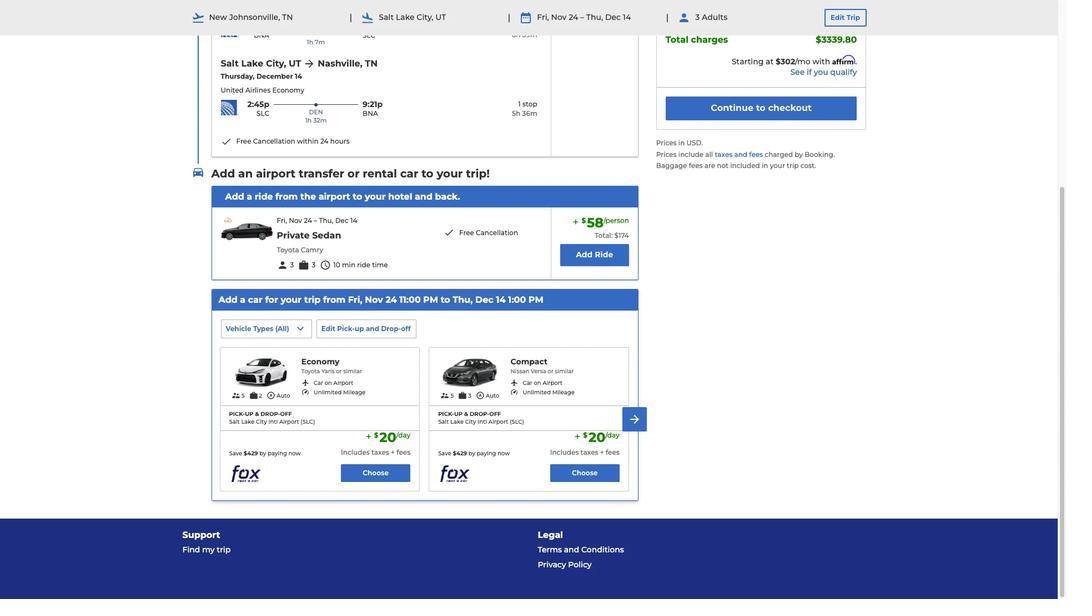 Task type: vqa. For each thing, say whether or not it's contained in the screenshot.
Thursday, December 14
no



Task type: describe. For each thing, give the bounding box(es) containing it.
1 horizontal spatial ut
[[435, 12, 446, 22]]

mileage for compact
[[552, 389, 575, 396]]

similar for compact
[[555, 368, 574, 375]]

on for compact
[[534, 380, 541, 387]]

unlimited mileage for economy
[[314, 389, 365, 396]]

off inside button
[[401, 325, 411, 333]]

savings
[[702, 5, 731, 15]]

3 left adults
[[695, 12, 700, 22]]

affirm
[[832, 55, 855, 65]]

trip!
[[466, 167, 490, 180]]

transfer
[[299, 167, 344, 180]]

thursday,
[[221, 72, 255, 81]]

7m
[[315, 38, 325, 46]]

terms and conditions link
[[538, 543, 875, 558]]

2
[[259, 393, 262, 400]]

qualify
[[830, 67, 857, 77]]

compact
[[511, 357, 547, 367]]

10:42p slc
[[362, 21, 388, 39]]

up to 2 pieces of luggage. image
[[249, 392, 258, 400]]

your up back.
[[437, 167, 463, 180]]

compact nissan versa or similar
[[511, 357, 574, 375]]

2:45p
[[247, 99, 269, 109]]

24 inside fri, nov 24 – thu, dec 14 private sedan toyota camry
[[304, 216, 312, 225]]

free for free cancellation within 24 hours
[[236, 137, 251, 146]]

support
[[182, 530, 220, 541]]

edit trip button
[[824, 9, 866, 27]]

fri, for fri, nov 24 – thu, dec 14 private sedan toyota camry
[[277, 216, 287, 225]]

all
[[705, 150, 713, 159]]

– for fri, nov 24 – thu, dec 14
[[580, 12, 584, 22]]

58
[[587, 215, 604, 231]]

and inside prices in usd. prices include all taxes and fees charged by booking . baggage fees are not included in your trip cost.
[[734, 150, 747, 159]]

1 airlines from the top
[[245, 8, 271, 16]]

unlimited mileage for compact
[[523, 389, 575, 396]]

policy
[[568, 560, 592, 570]]

$3339.80
[[816, 35, 857, 45]]

3 down private
[[290, 261, 294, 269]]

1 vertical spatial car
[[248, 295, 263, 305]]

toyota inside fri, nov 24 – thu, dec 14 private sedan toyota camry
[[277, 246, 299, 254]]

add an airport transfer or rental car to your trip!
[[211, 167, 490, 180]]

a for car
[[240, 295, 246, 305]]

& inside flight details & baggage fees
[[616, 6, 621, 14]]

39m
[[522, 31, 537, 39]]

versa
[[531, 368, 546, 375]]

up to 5 people. image for compact
[[441, 392, 449, 400]]

cancellation for free cancellation within 24 hours
[[253, 137, 295, 146]]

to inside button
[[756, 103, 766, 113]]

fri, nov 24 – thu, dec 14
[[537, 12, 631, 22]]

edit trip
[[831, 13, 860, 22]]

0 vertical spatial city,
[[417, 12, 433, 22]]

hotel
[[388, 191, 412, 202]]

add a ride from the airport to your hotel and back.
[[225, 191, 460, 202]]

choose button for economy
[[341, 465, 410, 483]]

dec for fri, nov 24 – thu, dec 14
[[605, 12, 621, 22]]

find my trip link
[[182, 543, 520, 558]]

automatic transmission. image for economy
[[267, 392, 276, 400]]

nov for fri, nov 24 – thu, dec 14 private sedan toyota camry
[[289, 216, 302, 225]]

save $ 429 by paying now for compact
[[438, 450, 510, 458]]

| for salt lake city, ut
[[350, 12, 352, 23]]

if
[[807, 67, 812, 77]]

types
[[253, 325, 273, 333]]

choose button for compact
[[550, 465, 620, 483]]

0 vertical spatial car
[[400, 167, 418, 180]]

support find my trip
[[182, 530, 231, 555]]

includes for compact
[[550, 449, 579, 457]]

terms
[[538, 545, 562, 555]]

0 vertical spatial tn
[[282, 12, 293, 22]]

2:45p slc
[[247, 99, 269, 118]]

starting
[[732, 56, 764, 66]]

add ride button
[[560, 244, 629, 266]]

32m
[[313, 117, 327, 124]]

baggage
[[656, 162, 687, 170]]

and inside button
[[366, 325, 379, 333]]

up for economy
[[245, 411, 253, 418]]

10 min ride time
[[333, 261, 388, 269]]

drop- for compact
[[470, 411, 489, 418]]

3 right up to 3 pieces of luggage. image
[[468, 393, 471, 400]]

yaris
[[321, 368, 335, 375]]

nashville,
[[318, 58, 362, 69]]

car for economy
[[314, 380, 323, 387]]

/person
[[604, 216, 629, 225]]

baggage
[[571, 16, 602, 24]]

taxes inside prices in usd. prices include all taxes and fees charged by booking . baggage fees are not included in your trip cost.
[[715, 150, 733, 159]]

5h
[[512, 109, 520, 117]]

1 horizontal spatial tn
[[365, 58, 378, 69]]

6h
[[512, 31, 520, 39]]

20 for economy
[[379, 430, 396, 446]]

your down the rental
[[365, 191, 386, 202]]

)
[[287, 325, 289, 333]]

1 horizontal spatial or
[[347, 167, 360, 180]]

lake down up to 3 pieces of luggage. image
[[450, 419, 464, 426]]

1 vertical spatial airport
[[318, 191, 350, 202]]

adults
[[702, 12, 727, 22]]

1 for 10:42p
[[518, 21, 521, 30]]

and right hotel
[[415, 191, 433, 202]]

flight details & baggage fees
[[568, 6, 621, 24]]

10
[[333, 261, 340, 269]]

$302
[[776, 56, 795, 66]]

1 stop 5h 36m
[[512, 100, 537, 117]]

10:42p
[[362, 21, 388, 31]]

1 vertical spatial in
[[762, 162, 768, 170]]

up to 3 pieces of luggage. image
[[458, 392, 467, 400]]

thu, for fri, nov 24 – thu, dec 14
[[586, 12, 603, 22]]

continue to checkout button
[[666, 96, 857, 120]]

details
[[591, 6, 614, 14]]

nissan
[[511, 368, 529, 375]]

private
[[277, 230, 310, 241]]

back.
[[435, 191, 460, 202]]

edit for edit pick-up and drop-off
[[321, 325, 335, 333]]

lake up thursday,
[[241, 58, 263, 69]]

1 horizontal spatial trip
[[304, 295, 321, 305]]

+ for compact
[[600, 449, 604, 457]]

economy inside thursday, december 14 united airlines economy
[[272, 86, 304, 94]]

starting at $302 /mo with affirm . see if you qualify
[[732, 55, 857, 77]]

unlimited for economy
[[314, 389, 342, 396]]

0 vertical spatial salt lake city, ut
[[379, 12, 446, 22]]

slc for 10:42p
[[362, 31, 375, 39]]

2 pm from the left
[[528, 295, 543, 305]]

united inside thursday, december 14 united airlines economy
[[221, 86, 244, 94]]

auto for economy
[[277, 393, 290, 400]]

car on airport for economy
[[314, 380, 353, 387]]

to right the rental
[[422, 167, 433, 180]]

den 1h 32m
[[305, 108, 327, 124]]

economy inside economy toyota yaris or similar
[[301, 357, 339, 367]]

(slc) for economy
[[301, 419, 315, 426]]

& for compact
[[464, 411, 468, 418]]

on for economy
[[325, 380, 332, 387]]

$1156.95
[[826, 5, 857, 15]]

paying for compact
[[477, 450, 496, 458]]

by inside prices in usd. prices include all taxes and fees charged by booking . baggage fees are not included in your trip cost.
[[795, 150, 803, 159]]

cars image
[[191, 289, 205, 303]]

see if you qualify link
[[657, 67, 857, 78]]

$174
[[614, 231, 629, 240]]

0 horizontal spatial airport
[[256, 167, 296, 180]]

1:00
[[508, 295, 526, 305]]

your inside prices in usd. prices include all taxes and fees charged by booking . baggage fees are not included in your trip cost.
[[770, 162, 785, 170]]

taxes for economy
[[371, 449, 389, 457]]

3 adults
[[695, 12, 727, 22]]

5:03p
[[247, 21, 269, 31]]

1 vertical spatial city,
[[266, 58, 286, 69]]

429 for compact
[[456, 450, 467, 458]]

. inside 'starting at $302 /mo with affirm . see if you qualify'
[[855, 56, 857, 66]]

1 vertical spatial ut
[[289, 58, 301, 69]]

checkout
[[768, 103, 812, 113]]

14 right the details on the top
[[623, 12, 631, 22]]

-$1156.95
[[823, 5, 857, 15]]

/day for compact
[[605, 431, 620, 440]]

lake down up to 2 pieces of luggage. image
[[241, 419, 255, 426]]

1 horizontal spatial from
[[323, 295, 345, 305]]

add for add ride
[[576, 250, 593, 260]]

| for fri, nov 24 – thu, dec 14
[[508, 12, 510, 23]]

paying for economy
[[268, 450, 287, 458]]

1h for ord
[[307, 38, 313, 46]]

add for add an airport transfer or rental car to your trip!
[[211, 167, 235, 180]]

11:00
[[399, 295, 421, 305]]

continue to checkout
[[711, 103, 812, 113]]

1 horizontal spatial fri,
[[348, 295, 362, 305]]

nov for fri, nov 24 – thu, dec 14
[[551, 12, 567, 22]]

2 vertical spatial thu,
[[453, 295, 473, 305]]

now for economy
[[288, 450, 301, 458]]

continue
[[711, 103, 754, 113]]

privacy
[[538, 560, 566, 570]]

my
[[202, 545, 215, 555]]

edit pick-up and drop-off
[[321, 325, 411, 333]]

1 united from the top
[[221, 8, 244, 16]]

are
[[704, 162, 715, 170]]

unlimited for compact
[[523, 389, 551, 396]]

-
[[823, 5, 826, 15]]

johnsonville,
[[229, 12, 280, 22]]

0 vertical spatial from
[[275, 191, 298, 202]]

charges
[[691, 35, 728, 45]]

free cancellation within 24 hours
[[236, 137, 350, 146]]

den
[[309, 108, 323, 116]]

united airlines economy
[[221, 8, 304, 16]]

usd.
[[687, 139, 703, 147]]

2 prices from the top
[[656, 150, 677, 159]]

drop- for economy
[[261, 411, 280, 418]]

3 down the camry
[[312, 261, 316, 269]]

5 for economy
[[241, 393, 245, 400]]

choose for compact
[[572, 469, 598, 478]]

include
[[678, 150, 704, 159]]

compact image
[[438, 357, 502, 389]]

mileage for economy
[[343, 389, 365, 396]]

ride for a
[[255, 191, 273, 202]]



Task type: locate. For each thing, give the bounding box(es) containing it.
airlines
[[245, 8, 271, 16], [245, 86, 271, 94]]

fri, up "39m"
[[537, 12, 549, 22]]

conditions
[[581, 545, 624, 555]]

2 $ 20 /day from the left
[[583, 430, 620, 446]]

0 horizontal spatial a
[[240, 295, 246, 305]]

auto
[[277, 393, 290, 400], [486, 393, 499, 400]]

automatic transmission. image for compact
[[476, 392, 485, 400]]

1 horizontal spatial bna
[[363, 110, 378, 118]]

ride
[[595, 250, 613, 260]]

total charges
[[666, 35, 728, 45]]

/mo
[[795, 56, 810, 66]]

0 horizontal spatial unlimited mileage
[[314, 389, 365, 396]]

hours
[[330, 137, 350, 146]]

0 horizontal spatial &
[[255, 411, 259, 418]]

on down yaris at left
[[325, 380, 332, 387]]

off down compact image
[[489, 411, 501, 418]]

and up policy
[[564, 545, 579, 555]]

1 on from the left
[[325, 380, 332, 387]]

14
[[623, 12, 631, 22], [295, 72, 302, 81], [350, 216, 357, 225], [496, 295, 506, 305]]

2 vertical spatial nov
[[365, 295, 383, 305]]

thu, inside fri, nov 24 – thu, dec 14 private sedan toyota camry
[[319, 216, 333, 225]]

0 horizontal spatial trip
[[217, 545, 231, 555]]

fri, up edit pick-up and drop-off
[[348, 295, 362, 305]]

| for 3 adults
[[666, 12, 669, 23]]

0 vertical spatial economy
[[272, 8, 304, 16]]

1 vertical spatial free
[[459, 228, 474, 237]]

car on airport down versa
[[523, 380, 562, 387]]

pick-up & drop-off salt lake city intl airport (slc) down up to 3 pieces of luggage. image
[[438, 411, 524, 426]]

9:21p
[[363, 99, 383, 109]]

bna inside 5:03p bna
[[254, 31, 269, 39]]

up inside button
[[355, 325, 364, 333]]

united airlines-image image for 5:03p
[[221, 21, 238, 37]]

slc inside 10:42p slc
[[362, 31, 375, 39]]

up to 5 people. image left up to 2 pieces of luggage. image
[[231, 392, 240, 400]]

stop inside 1 stop 5h 36m
[[522, 100, 537, 108]]

for
[[265, 295, 278, 305]]

1 car on airport from the left
[[314, 380, 353, 387]]

off for compact
[[489, 411, 501, 418]]

now
[[288, 450, 301, 458], [498, 450, 510, 458]]

1 horizontal spatial now
[[498, 450, 510, 458]]

+ for economy
[[391, 449, 395, 457]]

off
[[401, 325, 411, 333], [280, 411, 292, 418], [489, 411, 501, 418]]

auto for compact
[[486, 393, 499, 400]]

0 vertical spatial toyota
[[277, 246, 299, 254]]

– for fri, nov 24 – thu, dec 14 private sedan toyota camry
[[314, 216, 317, 225]]

nov up edit pick-up and drop-off
[[365, 295, 383, 305]]

0 horizontal spatial 429
[[247, 450, 258, 458]]

drop- inside button
[[381, 325, 401, 333]]

1 vertical spatial trip
[[304, 295, 321, 305]]

1 stop 6h 39m
[[512, 21, 537, 39]]

bna for 9:21p
[[363, 110, 378, 118]]

2 5 from the left
[[451, 393, 454, 400]]

fri, up private
[[277, 216, 287, 225]]

or for economy
[[336, 368, 342, 375]]

ride for min
[[357, 261, 370, 269]]

thursday, december 14 united airlines economy
[[221, 72, 304, 94]]

camry
[[301, 246, 323, 254]]

2 choose from the left
[[572, 469, 598, 478]]

(slc) for compact
[[510, 419, 524, 426]]

edit pick-up and drop-off button
[[316, 320, 416, 339]]

1h down den
[[305, 117, 312, 124]]

1 intl from the left
[[268, 419, 278, 426]]

dec inside fri, nov 24 – thu, dec 14 private sedan toyota camry
[[335, 216, 349, 225]]

now for compact
[[498, 450, 510, 458]]

airport
[[333, 380, 353, 387], [543, 380, 562, 387], [279, 419, 299, 426], [488, 419, 508, 426]]

or for compact
[[548, 368, 553, 375]]

car for compact
[[523, 380, 532, 387]]

0 horizontal spatial ride
[[255, 191, 273, 202]]

1 horizontal spatial car on airport
[[523, 380, 562, 387]]

1 vertical spatial dec
[[335, 216, 349, 225]]

1 vertical spatial tn
[[365, 58, 378, 69]]

0 horizontal spatial unlimited
[[314, 389, 342, 396]]

1 horizontal spatial city
[[465, 419, 476, 426]]

intl
[[268, 419, 278, 426], [478, 419, 487, 426]]

1 horizontal spatial intl
[[478, 419, 487, 426]]

drop-
[[381, 325, 401, 333], [261, 411, 280, 418], [470, 411, 489, 418]]

airlines up 5:03p
[[245, 8, 271, 16]]

1 horizontal spatial +
[[600, 449, 604, 457]]

0 horizontal spatial |
[[350, 12, 352, 23]]

0 horizontal spatial drop-
[[261, 411, 280, 418]]

save for compact
[[438, 450, 451, 458]]

from down 10
[[323, 295, 345, 305]]

includes taxes + fees for compact
[[550, 449, 620, 457]]

0 vertical spatial 1h
[[307, 38, 313, 46]]

1 horizontal spatial automatic transmission. image
[[476, 392, 485, 400]]

by
[[795, 150, 803, 159], [259, 450, 266, 458], [469, 450, 475, 458]]

fri, nov 24 – thu, dec 14 private sedan toyota camry
[[277, 216, 357, 254]]

|
[[350, 12, 352, 23], [508, 12, 510, 23], [666, 12, 669, 23]]

edit for edit trip
[[831, 13, 845, 22]]

car left 'for' at left
[[248, 295, 263, 305]]

1 for 9:21p
[[518, 100, 521, 108]]

& for economy
[[255, 411, 259, 418]]

free
[[236, 137, 251, 146], [459, 228, 474, 237]]

1 unlimited mileage from the left
[[314, 389, 365, 396]]

0 horizontal spatial pm
[[423, 295, 438, 305]]

2 paying from the left
[[477, 450, 496, 458]]

0 horizontal spatial intl
[[268, 419, 278, 426]]

and
[[734, 150, 747, 159], [415, 191, 433, 202], [366, 325, 379, 333], [564, 545, 579, 555]]

1 car from the left
[[314, 380, 323, 387]]

1 vertical spatial bna
[[363, 110, 378, 118]]

a down an
[[247, 191, 252, 202]]

0 vertical spatial in
[[678, 139, 685, 147]]

14 down add a ride from the airport to your hotel and back. at the left top of the page
[[350, 216, 357, 225]]

+
[[391, 449, 395, 457], [600, 449, 604, 457]]

5 left up to 2 pieces of luggage. image
[[241, 393, 245, 400]]

on
[[325, 380, 332, 387], [534, 380, 541, 387]]

economy image
[[229, 357, 293, 389]]

free down back.
[[459, 228, 474, 237]]

1 vertical spatial united airlines-image image
[[221, 100, 238, 116]]

1 horizontal spatial choose
[[572, 469, 598, 478]]

a
[[247, 191, 252, 202], [240, 295, 246, 305]]

1 vertical spatial prices
[[656, 150, 677, 159]]

city down 2
[[256, 419, 267, 426]]

0 horizontal spatial city,
[[266, 58, 286, 69]]

2 includes from the left
[[550, 449, 579, 457]]

bna for 5:03p
[[254, 31, 269, 39]]

14 right the "december"
[[295, 72, 302, 81]]

0 horizontal spatial salt lake city, ut
[[221, 58, 301, 69]]

1 up to 5 people. image from the left
[[231, 392, 240, 400]]

by for compact
[[469, 450, 475, 458]]

0 horizontal spatial includes
[[341, 449, 370, 457]]

or inside the compact nissan versa or similar
[[548, 368, 553, 375]]

2 (slc) from the left
[[510, 419, 524, 426]]

1 save $ 429 by paying now from the left
[[229, 450, 301, 458]]

city, up the "december"
[[266, 58, 286, 69]]

2 up to 5 people. image from the left
[[441, 392, 449, 400]]

cancellation
[[253, 137, 295, 146], [476, 228, 518, 237]]

cancellation for free cancellation
[[476, 228, 518, 237]]

december
[[256, 72, 293, 81]]

2 choose button from the left
[[550, 465, 620, 483]]

2 unlimited from the left
[[523, 389, 551, 396]]

min
[[342, 261, 355, 269]]

legal
[[538, 530, 563, 541]]

& down up to 3 pieces of luggage. image
[[464, 411, 468, 418]]

cost.
[[800, 162, 816, 170]]

1 vertical spatial toyota
[[301, 368, 320, 375]]

14 inside fri, nov 24 – thu, dec 14 private sedan toyota camry
[[350, 216, 357, 225]]

0 vertical spatial slc
[[362, 31, 375, 39]]

2 horizontal spatial by
[[795, 150, 803, 159]]

1 stop from the top
[[522, 21, 537, 30]]

0 horizontal spatial $ 20 /day
[[374, 430, 410, 446]]

0 horizontal spatial or
[[336, 368, 342, 375]]

dec for fri, nov 24 – thu, dec 14 private sedan toyota camry
[[335, 216, 349, 225]]

pm right "11:00"
[[423, 295, 438, 305]]

ride right min on the left
[[357, 261, 370, 269]]

2 now from the left
[[498, 450, 510, 458]]

bna down 9:21p
[[363, 110, 378, 118]]

& right the details on the top
[[616, 6, 621, 14]]

stop for 9:21p
[[522, 100, 537, 108]]

0 vertical spatial –
[[580, 12, 584, 22]]

5 for compact
[[451, 393, 454, 400]]

1 paying from the left
[[268, 450, 287, 458]]

cars image
[[191, 166, 205, 179]]

0 horizontal spatial 20
[[379, 430, 396, 446]]

a for ride
[[247, 191, 252, 202]]

dec right baggage
[[605, 12, 621, 22]]

or inside economy toyota yaris or similar
[[336, 368, 342, 375]]

0 horizontal spatial edit
[[321, 325, 335, 333]]

stop up 36m
[[522, 100, 537, 108]]

edit up economy toyota yaris or similar
[[321, 325, 335, 333]]

package savings
[[666, 5, 731, 15]]

0 vertical spatial edit
[[831, 13, 845, 22]]

1 vertical spatial from
[[323, 295, 345, 305]]

1 save from the left
[[229, 450, 242, 458]]

2 save from the left
[[438, 450, 451, 458]]

free for free cancellation
[[459, 228, 474, 237]]

nov up private
[[289, 216, 302, 225]]

airlines up 2:45p on the left of the page
[[245, 86, 271, 94]]

1 vertical spatial 1
[[518, 100, 521, 108]]

trip inside support find my trip
[[217, 545, 231, 555]]

you
[[814, 67, 828, 77]]

1 united airlines-image image from the top
[[221, 21, 238, 37]]

unlimited mileage down versa
[[523, 389, 575, 396]]

0 horizontal spatial car
[[248, 295, 263, 305]]

add right cars icon
[[218, 295, 238, 305]]

2 similar from the left
[[555, 368, 574, 375]]

add a car for your trip from fri, nov 24 11:00 pm to thu, dec 14 1:00 pm
[[218, 295, 543, 305]]

car down yaris at left
[[314, 380, 323, 387]]

1 horizontal spatial car
[[400, 167, 418, 180]]

1h inside den 1h 32m
[[305, 117, 312, 124]]

save $ 429 by paying now for economy
[[229, 450, 301, 458]]

unlimited down versa
[[523, 389, 551, 396]]

trip right my
[[217, 545, 231, 555]]

free up an
[[236, 137, 251, 146]]

14 left the 1:00
[[496, 295, 506, 305]]

1 horizontal spatial save $ 429 by paying now
[[438, 450, 510, 458]]

slc inside 2:45p slc
[[257, 110, 269, 118]]

city for compact
[[465, 419, 476, 426]]

choose for economy
[[363, 469, 389, 478]]

1 vertical spatial thu,
[[319, 216, 333, 225]]

legal terms and conditions privacy policy
[[538, 530, 624, 570]]

pick- down economy image
[[229, 411, 245, 418]]

2 unlimited mileage from the left
[[523, 389, 575, 396]]

0 horizontal spatial cancellation
[[253, 137, 295, 146]]

united airlines-image image left 5:03p bna
[[221, 21, 238, 37]]

0 horizontal spatial car on airport
[[314, 380, 353, 387]]

dec up the sedan at top
[[335, 216, 349, 225]]

auto right 2
[[277, 393, 290, 400]]

from
[[275, 191, 298, 202], [323, 295, 345, 305]]

airport right an
[[256, 167, 296, 180]]

trip
[[787, 162, 799, 170], [304, 295, 321, 305], [217, 545, 231, 555]]

intl for compact
[[478, 419, 487, 426]]

taxes for compact
[[581, 449, 598, 457]]

off for economy
[[280, 411, 292, 418]]

1 inside 1 stop 6h 39m
[[518, 21, 521, 30]]

5 left up to 3 pieces of luggage. image
[[451, 393, 454, 400]]

1 (slc) from the left
[[301, 419, 315, 426]]

1h left "7m"
[[307, 38, 313, 46]]

0 horizontal spatial similar
[[343, 368, 362, 375]]

0 horizontal spatial pick-
[[229, 411, 245, 418]]

1 similar from the left
[[343, 368, 362, 375]]

rental
[[363, 167, 397, 180]]

edit right -
[[831, 13, 845, 22]]

to down 'add an airport transfer or rental car to your trip!' on the left top of the page
[[353, 191, 362, 202]]

thu,
[[586, 12, 603, 22], [319, 216, 333, 225], [453, 295, 473, 305]]

toyota down private
[[277, 246, 299, 254]]

car
[[314, 380, 323, 387], [523, 380, 532, 387]]

trip inside prices in usd. prices include all taxes and fees charged by booking . baggage fees are not included in your trip cost.
[[787, 162, 799, 170]]

automatic transmission. image
[[267, 392, 276, 400], [476, 392, 485, 400]]

0 horizontal spatial choose
[[363, 469, 389, 478]]

your right 'for' at left
[[281, 295, 302, 305]]

or right yaris at left
[[336, 368, 342, 375]]

fri, for fri, nov 24 – thu, dec 14
[[537, 12, 549, 22]]

your down charged
[[770, 162, 785, 170]]

2 pick-up & drop-off salt lake city intl airport (slc) from the left
[[438, 411, 524, 426]]

bna down 5:03p
[[254, 31, 269, 39]]

1 5 from the left
[[241, 393, 245, 400]]

stop for 10:42p
[[522, 21, 537, 30]]

1 pick-up & drop-off salt lake city intl airport (slc) from the left
[[229, 411, 315, 426]]

1 horizontal spatial 429
[[456, 450, 467, 458]]

1 429 from the left
[[247, 450, 258, 458]]

1 20 from the left
[[379, 430, 396, 446]]

0 horizontal spatial free
[[236, 137, 251, 146]]

intl for economy
[[268, 419, 278, 426]]

by for economy
[[259, 450, 266, 458]]

add ride
[[576, 250, 613, 260]]

1 horizontal spatial .
[[855, 56, 857, 66]]

ride left the
[[255, 191, 273, 202]]

drop- down add a car for your trip from fri, nov 24 11:00 pm to thu, dec 14 1:00 pm
[[381, 325, 401, 333]]

9:21p bna
[[363, 99, 383, 118]]

1 horizontal spatial choose button
[[550, 465, 620, 483]]

on down versa
[[534, 380, 541, 387]]

1 /day from the left
[[396, 431, 410, 440]]

/day for economy
[[396, 431, 410, 440]]

0 horizontal spatial save
[[229, 450, 242, 458]]

slc down 10:42p
[[362, 31, 375, 39]]

off down economy image
[[280, 411, 292, 418]]

0 horizontal spatial tn
[[282, 12, 293, 22]]

2 20 from the left
[[589, 430, 605, 446]]

united airlines-image image left 2:45p slc
[[221, 100, 238, 116]]

2 car on airport from the left
[[523, 380, 562, 387]]

1 horizontal spatial airport
[[318, 191, 350, 202]]

1 horizontal spatial |
[[508, 12, 510, 23]]

2 save $ 429 by paying now from the left
[[438, 450, 510, 458]]

bna inside 9:21p bna
[[363, 110, 378, 118]]

pick-up & drop-off salt lake city intl airport (slc) for compact
[[438, 411, 524, 426]]

vehicle
[[226, 325, 251, 333]]

airlines inside thursday, december 14 united airlines economy
[[245, 86, 271, 94]]

1 automatic transmission. image from the left
[[267, 392, 276, 400]]

1 includes from the left
[[341, 449, 370, 457]]

3 | from the left
[[666, 12, 669, 23]]

2 vertical spatial dec
[[475, 295, 493, 305]]

0 horizontal spatial ut
[[289, 58, 301, 69]]

drop- down 2
[[261, 411, 280, 418]]

1 vertical spatial nov
[[289, 216, 302, 225]]

/day
[[396, 431, 410, 440], [605, 431, 620, 440]]

thu, for fri, nov 24 – thu, dec 14 private sedan toyota camry
[[319, 216, 333, 225]]

includes taxes + fees for economy
[[341, 449, 410, 457]]

or right versa
[[548, 368, 553, 375]]

edit inside button
[[321, 325, 335, 333]]

1 horizontal spatial (slc)
[[510, 419, 524, 426]]

1 includes taxes + fees from the left
[[341, 449, 410, 457]]

unlimited mileage
[[314, 389, 365, 396], [523, 389, 575, 396]]

0 vertical spatial nov
[[551, 12, 567, 22]]

and up "included"
[[734, 150, 747, 159]]

total:
[[595, 231, 613, 240]]

similar for economy
[[343, 368, 362, 375]]

up down up to 2 pieces of luggage. image
[[245, 411, 253, 418]]

1 choose from the left
[[363, 469, 389, 478]]

2 united airlines-image image from the top
[[221, 100, 238, 116]]

up down add a car for your trip from fri, nov 24 11:00 pm to thu, dec 14 1:00 pm
[[355, 325, 364, 333]]

toyota inside economy toyota yaris or similar
[[301, 368, 320, 375]]

from left the
[[275, 191, 298, 202]]

at
[[766, 56, 774, 66]]

pick- for compact
[[438, 411, 454, 418]]

prices
[[656, 139, 677, 147], [656, 150, 677, 159]]

14 inside thursday, december 14 united airlines economy
[[295, 72, 302, 81]]

vehicle types ( all )
[[226, 325, 289, 333]]

1 now from the left
[[288, 450, 301, 458]]

flight details & baggage fees link
[[560, 2, 629, 29]]

0 horizontal spatial includes taxes + fees
[[341, 449, 410, 457]]

0 horizontal spatial by
[[259, 450, 266, 458]]

automatic transmission. image right up to 3 pieces of luggage. image
[[476, 392, 485, 400]]

1 unlimited from the left
[[314, 389, 342, 396]]

429 for economy
[[247, 450, 258, 458]]

– inside fri, nov 24 – thu, dec 14 private sedan toyota camry
[[314, 216, 317, 225]]

2 1 from the top
[[518, 100, 521, 108]]

& down 2
[[255, 411, 259, 418]]

$ 20 /day for compact
[[583, 430, 620, 446]]

1 horizontal spatial paying
[[477, 450, 496, 458]]

2 intl from the left
[[478, 419, 487, 426]]

car on airport for compact
[[523, 380, 562, 387]]

similar inside economy toyota yaris or similar
[[343, 368, 362, 375]]

2 429 from the left
[[456, 450, 467, 458]]

booking
[[805, 150, 833, 159]]

or
[[347, 167, 360, 180], [336, 368, 342, 375], [548, 368, 553, 375]]

edit inside edit trip 'button'
[[831, 13, 845, 22]]

2 united from the top
[[221, 86, 244, 94]]

slc for 2:45p
[[257, 110, 269, 118]]

pm right the 1:00
[[528, 295, 543, 305]]

. inside prices in usd. prices include all taxes and fees charged by booking . baggage fees are not included in your trip cost.
[[833, 150, 835, 159]]

or up add a ride from the airport to your hotel and back. at the left top of the page
[[347, 167, 360, 180]]

1 | from the left
[[350, 12, 352, 23]]

economy toyota yaris or similar
[[301, 357, 362, 375]]

a left 'for' at left
[[240, 295, 246, 305]]

1h for den
[[305, 117, 312, 124]]

drop- down compact image
[[470, 411, 489, 418]]

pick-up & drop-off salt lake city intl airport (slc) down 2
[[229, 411, 315, 426]]

0 horizontal spatial +
[[391, 449, 395, 457]]

1 inside 1 stop 5h 36m
[[518, 100, 521, 108]]

1 vertical spatial a
[[240, 295, 246, 305]]

1 city from the left
[[256, 419, 267, 426]]

in left usd.
[[678, 139, 685, 147]]

flight
[[568, 6, 589, 14]]

toyota
[[277, 246, 299, 254], [301, 368, 320, 375]]

0 vertical spatial dec
[[605, 12, 621, 22]]

0 horizontal spatial 5
[[241, 393, 245, 400]]

1 horizontal spatial ride
[[357, 261, 370, 269]]

to right "11:00"
[[441, 295, 450, 305]]

add inside button
[[576, 250, 593, 260]]

city, right 10:42p
[[417, 12, 433, 22]]

prices in usd. prices include all taxes and fees charged by booking . baggage fees are not included in your trip cost.
[[656, 139, 835, 170]]

add for add a car for your trip from fri, nov 24 11:00 pm to thu, dec 14 1:00 pm
[[218, 295, 238, 305]]

fri, inside fri, nov 24 – thu, dec 14 private sedan toyota camry
[[277, 216, 287, 225]]

2 includes taxes + fees from the left
[[550, 449, 620, 457]]

1 prices from the top
[[656, 139, 677, 147]]

trip right 'for' at left
[[304, 295, 321, 305]]

&
[[616, 6, 621, 14], [255, 411, 259, 418], [464, 411, 468, 418]]

free cancellation
[[459, 228, 518, 237]]

1 horizontal spatial by
[[469, 450, 475, 458]]

nov inside fri, nov 24 – thu, dec 14 private sedan toyota camry
[[289, 216, 302, 225]]

0 horizontal spatial thu,
[[319, 216, 333, 225]]

an
[[238, 167, 253, 180]]

in down charged
[[762, 162, 768, 170]]

1 auto from the left
[[277, 393, 290, 400]]

taxes and fees link
[[715, 150, 765, 159]]

$ 20 /day for economy
[[374, 430, 410, 446]]

toyota left yaris at left
[[301, 368, 320, 375]]

2 airlines from the top
[[245, 86, 271, 94]]

2 horizontal spatial dec
[[605, 12, 621, 22]]

and inside legal terms and conditions privacy policy
[[564, 545, 579, 555]]

$
[[582, 216, 586, 225], [374, 431, 378, 440], [583, 431, 587, 440], [244, 450, 247, 458], [453, 450, 456, 458]]

nov
[[551, 12, 567, 22], [289, 216, 302, 225], [365, 295, 383, 305]]

add left ride
[[576, 250, 593, 260]]

0 horizontal spatial fri,
[[277, 216, 287, 225]]

united airlines-image image for 2:45p
[[221, 100, 238, 116]]

1 + from the left
[[391, 449, 395, 457]]

0 vertical spatial ut
[[435, 12, 446, 22]]

1 pm from the left
[[423, 295, 438, 305]]

city,
[[417, 12, 433, 22], [266, 58, 286, 69]]

5
[[241, 393, 245, 400], [451, 393, 454, 400]]

up to 5 people. image
[[231, 392, 240, 400], [441, 392, 449, 400]]

2 mileage from the left
[[552, 389, 575, 396]]

36m
[[522, 109, 537, 117]]

and down add a car for your trip from fri, nov 24 11:00 pm to thu, dec 14 1:00 pm
[[366, 325, 379, 333]]

2 on from the left
[[534, 380, 541, 387]]

stop inside 1 stop 6h 39m
[[522, 21, 537, 30]]

20 for compact
[[589, 430, 605, 446]]

pick-up & drop-off salt lake city intl airport (slc) for economy
[[229, 411, 315, 426]]

1 horizontal spatial pick-up & drop-off salt lake city intl airport (slc)
[[438, 411, 524, 426]]

within
[[297, 137, 319, 146]]

2 /day from the left
[[605, 431, 620, 440]]

1 1 from the top
[[518, 21, 521, 30]]

1 mileage from the left
[[343, 389, 365, 396]]

2 stop from the top
[[522, 100, 537, 108]]

similar inside the compact nissan versa or similar
[[555, 368, 574, 375]]

pick- inside the edit pick-up and drop-off button
[[337, 325, 355, 333]]

2 horizontal spatial drop-
[[470, 411, 489, 418]]

add for add a ride from the airport to your hotel and back.
[[225, 191, 244, 202]]

0 vertical spatial .
[[855, 56, 857, 66]]

auto right up to 3 pieces of luggage. image
[[486, 393, 499, 400]]

unlimited mileage down yaris at left
[[314, 389, 365, 396]]

up down up to 3 pieces of luggage. image
[[454, 411, 463, 418]]

up for compact
[[454, 411, 463, 418]]

. right charged
[[833, 150, 835, 159]]

city down up to 3 pieces of luggage. image
[[465, 419, 476, 426]]

2 + from the left
[[600, 449, 604, 457]]

1 horizontal spatial salt lake city, ut
[[379, 12, 446, 22]]

up to 5 people. image left up to 3 pieces of luggage. image
[[441, 392, 449, 400]]

save for economy
[[229, 450, 242, 458]]

time
[[372, 261, 388, 269]]

car down nissan
[[523, 380, 532, 387]]

automatic transmission. image right 2
[[267, 392, 276, 400]]

$ 58 /person
[[582, 215, 629, 231]]

unlimited
[[314, 389, 342, 396], [523, 389, 551, 396]]

1 horizontal spatial taxes
[[581, 449, 598, 457]]

2 automatic transmission. image from the left
[[476, 392, 485, 400]]

2 | from the left
[[508, 12, 510, 23]]

1 horizontal spatial off
[[401, 325, 411, 333]]

pick- up economy toyota yaris or similar
[[337, 325, 355, 333]]

lake right 10:42p
[[396, 12, 415, 22]]

2 city from the left
[[465, 419, 476, 426]]

city for economy
[[256, 419, 267, 426]]

united
[[221, 8, 244, 16], [221, 86, 244, 94]]

add left an
[[211, 167, 235, 180]]

to right continue
[[756, 103, 766, 113]]

ord
[[309, 30, 323, 37]]

united airlines-image image
[[221, 21, 238, 37], [221, 100, 238, 116]]

similar
[[343, 368, 362, 375], [555, 368, 574, 375]]

2 horizontal spatial fri,
[[537, 12, 549, 22]]

1h inside ord 1h 7m
[[307, 38, 313, 46]]

1 $ 20 /day from the left
[[374, 430, 410, 446]]

24
[[569, 12, 578, 22], [320, 137, 328, 146], [304, 216, 312, 225], [386, 295, 397, 305]]

includes for economy
[[341, 449, 370, 457]]

1 vertical spatial edit
[[321, 325, 335, 333]]

2 car from the left
[[523, 380, 532, 387]]

2 horizontal spatial thu,
[[586, 12, 603, 22]]

$ inside $ 58 /person
[[582, 216, 586, 225]]

1 choose button from the left
[[341, 465, 410, 483]]

0 vertical spatial fri,
[[537, 12, 549, 22]]

car up hotel
[[400, 167, 418, 180]]

pick- down compact image
[[438, 411, 454, 418]]

fees inside flight details & baggage fees
[[604, 16, 618, 24]]

pick- for economy
[[229, 411, 245, 418]]

new
[[209, 12, 227, 22]]

1 horizontal spatial toyota
[[301, 368, 320, 375]]

1 horizontal spatial /day
[[605, 431, 620, 440]]

1 vertical spatial united
[[221, 86, 244, 94]]

0 horizontal spatial /day
[[396, 431, 410, 440]]

salt lake city, ut
[[379, 12, 446, 22], [221, 58, 301, 69]]

0 horizontal spatial paying
[[268, 450, 287, 458]]

2 auto from the left
[[486, 393, 499, 400]]



